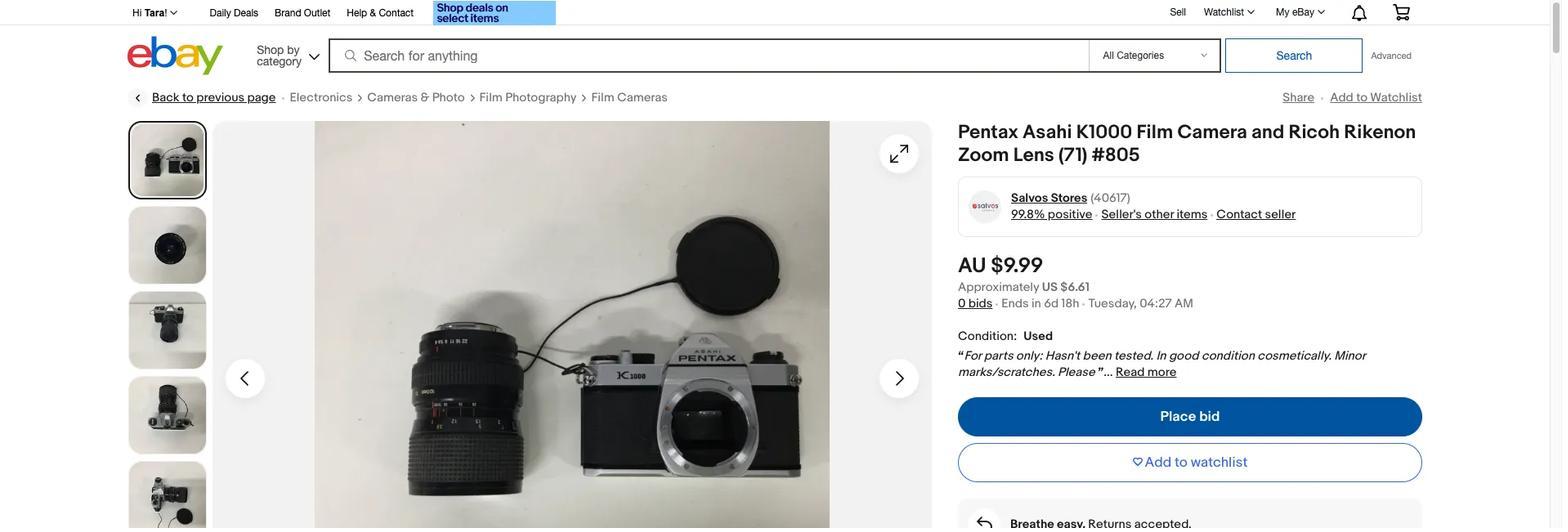 Task type: locate. For each thing, give the bounding box(es) containing it.
pentax
[[958, 121, 1018, 144]]

Search for anything text field
[[331, 40, 1086, 71]]

ricoh
[[1289, 121, 1340, 144]]

to for watchlist
[[1356, 90, 1368, 105]]

hi tara !
[[132, 7, 167, 19]]

1 vertical spatial contact
[[1217, 207, 1262, 222]]

1 horizontal spatial cameras
[[617, 90, 668, 105]]

2 cameras from the left
[[617, 90, 668, 105]]

1 vertical spatial &
[[420, 90, 429, 105]]

2 horizontal spatial film
[[1137, 121, 1173, 144]]

previous
[[196, 90, 244, 105]]

watchlist up rikenon
[[1370, 90, 1422, 105]]

watchlist right sell link
[[1204, 7, 1244, 18]]

film cameras
[[591, 90, 668, 105]]

1 vertical spatial add
[[1145, 454, 1172, 471]]

0 vertical spatial add
[[1330, 90, 1353, 105]]

am
[[1175, 296, 1193, 311]]

ends
[[1002, 296, 1029, 311]]

seller's other items
[[1101, 207, 1208, 222]]

to
[[182, 90, 194, 105], [1356, 90, 1368, 105], [1175, 454, 1188, 471]]

place bid button
[[958, 397, 1422, 436]]

& for cameras
[[420, 90, 429, 105]]

cameras left photo
[[367, 90, 418, 105]]

more
[[1147, 365, 1177, 380]]

cosmetically.
[[1257, 348, 1331, 364]]

& left photo
[[420, 90, 429, 105]]

contact inside "account" navigation
[[379, 7, 414, 19]]

seller
[[1265, 207, 1296, 222]]

salvos
[[1011, 190, 1048, 206]]

!
[[164, 7, 167, 19]]

& inside "account" navigation
[[370, 7, 376, 19]]

film for film photography
[[480, 90, 503, 105]]

to right the back
[[182, 90, 194, 105]]

0 vertical spatial contact
[[379, 7, 414, 19]]

0 horizontal spatial add
[[1145, 454, 1172, 471]]

film right photo
[[480, 90, 503, 105]]

minor
[[1334, 348, 1365, 364]]

for
[[964, 348, 981, 364]]

to for previous
[[182, 90, 194, 105]]

parts
[[984, 348, 1013, 364]]

2 horizontal spatial to
[[1356, 90, 1368, 105]]

salvos stores image
[[968, 190, 1002, 224]]

to up rikenon
[[1356, 90, 1368, 105]]

tested.
[[1114, 348, 1153, 364]]

"
[[1098, 365, 1104, 380]]

brand
[[275, 7, 301, 19]]

1 cameras from the left
[[367, 90, 418, 105]]

cameras
[[367, 90, 418, 105], [617, 90, 668, 105]]

ends in 6d 18h
[[1002, 296, 1079, 311]]

(40617)
[[1091, 190, 1130, 206]]

by
[[287, 43, 300, 56]]

1 horizontal spatial add
[[1330, 90, 1353, 105]]

zoom
[[958, 144, 1009, 167]]

99.8% positive link
[[1011, 207, 1092, 222]]

...
[[1104, 365, 1113, 380]]

film cameras link
[[591, 90, 668, 106]]

to left watchlist
[[1175, 454, 1188, 471]]

ebay
[[1292, 7, 1314, 18]]

1 horizontal spatial &
[[420, 90, 429, 105]]

contact left seller
[[1217, 207, 1262, 222]]

bid
[[1199, 409, 1220, 425]]

0 horizontal spatial cameras
[[367, 90, 418, 105]]

film inside "link"
[[591, 90, 614, 105]]

contact right help
[[379, 7, 414, 19]]

camera
[[1177, 121, 1247, 144]]

sell link
[[1163, 6, 1193, 18]]

99.8% positive
[[1011, 207, 1092, 222]]

1 horizontal spatial to
[[1175, 454, 1188, 471]]

0 horizontal spatial to
[[182, 90, 194, 105]]

$6.61
[[1060, 280, 1090, 295]]

99.8%
[[1011, 207, 1045, 222]]

$9.99
[[991, 253, 1043, 279]]

cameras down search for anything text field
[[617, 90, 668, 105]]

film right k1000
[[1137, 121, 1173, 144]]

add down place
[[1145, 454, 1172, 471]]

0 vertical spatial &
[[370, 7, 376, 19]]

watchlist
[[1204, 7, 1244, 18], [1370, 90, 1422, 105]]

add for add to watchlist
[[1145, 454, 1172, 471]]

approximately
[[958, 280, 1040, 295]]

au
[[958, 253, 986, 279]]

0 horizontal spatial &
[[370, 7, 376, 19]]

0 horizontal spatial contact
[[379, 7, 414, 19]]

add right share at the top of page
[[1330, 90, 1353, 105]]

place
[[1160, 409, 1196, 425]]

film inside the pentax asahi k1000 film camera and ricoh rikenon zoom lens (71) #805
[[1137, 121, 1173, 144]]

back to previous page
[[152, 90, 276, 105]]

good
[[1169, 348, 1199, 364]]

to inside button
[[1175, 454, 1188, 471]]

film for film cameras
[[591, 90, 614, 105]]

hi
[[132, 7, 142, 19]]

0 horizontal spatial watchlist
[[1204, 7, 1244, 18]]

1 horizontal spatial contact
[[1217, 207, 1262, 222]]

film photography link
[[480, 90, 577, 106]]

only:
[[1016, 348, 1043, 364]]

0 horizontal spatial film
[[480, 90, 503, 105]]

0 vertical spatial watchlist
[[1204, 7, 1244, 18]]

1 vertical spatial watchlist
[[1370, 90, 1422, 105]]

" for parts only: hasn't been tested. in good condition cosmetically. minor marks/scratches. please
[[958, 348, 1365, 380]]

brand outlet
[[275, 7, 330, 19]]

daily deals
[[210, 7, 258, 19]]

my
[[1276, 7, 1290, 18]]

&
[[370, 7, 376, 19], [420, 90, 429, 105]]

film right photography
[[591, 90, 614, 105]]

add to watchlist
[[1330, 90, 1422, 105]]

1 horizontal spatial watchlist
[[1370, 90, 1422, 105]]

contact
[[379, 7, 414, 19], [1217, 207, 1262, 222]]

contact seller
[[1217, 207, 1296, 222]]

outlet
[[304, 7, 330, 19]]

0
[[958, 296, 966, 311]]

#805
[[1092, 144, 1140, 167]]

1 horizontal spatial film
[[591, 90, 614, 105]]

None submit
[[1226, 38, 1363, 73]]

salvos stores link
[[1011, 190, 1087, 207]]

bids
[[968, 296, 993, 311]]

add inside button
[[1145, 454, 1172, 471]]

help
[[347, 7, 367, 19]]

& right help
[[370, 7, 376, 19]]

watchlist inside "account" navigation
[[1204, 7, 1244, 18]]



Task type: vqa. For each thing, say whether or not it's contained in the screenshot.
OTS- inside the the Refurbished ATN OTS-XLT 160 2-8X Thermal Monocular
no



Task type: describe. For each thing, give the bounding box(es) containing it.
picture 1 of 7 image
[[130, 123, 205, 198]]

my ebay
[[1276, 7, 1314, 18]]

picture 2 of 7 image
[[129, 207, 206, 284]]

in
[[1156, 348, 1166, 364]]

0 bids
[[958, 296, 993, 311]]

cameras inside "link"
[[617, 90, 668, 105]]

tuesday,
[[1088, 296, 1137, 311]]

deals
[[234, 7, 258, 19]]

please
[[1058, 365, 1095, 380]]

add to watchlist button
[[958, 443, 1422, 482]]

with details__icon image
[[976, 517, 992, 528]]

brand outlet link
[[275, 5, 330, 23]]

18h
[[1061, 296, 1079, 311]]

asahi
[[1023, 121, 1072, 144]]

advanced link
[[1363, 39, 1420, 72]]

to for watchlist
[[1175, 454, 1188, 471]]

electronics
[[290, 90, 353, 105]]

04:27
[[1140, 296, 1172, 311]]

film photography
[[480, 90, 577, 105]]

other
[[1145, 207, 1174, 222]]

watchlist link
[[1195, 2, 1262, 22]]

positive
[[1048, 207, 1092, 222]]

picture 4 of 7 image
[[129, 377, 206, 454]]

share
[[1283, 90, 1315, 105]]

share button
[[1283, 90, 1315, 105]]

my ebay link
[[1267, 2, 1332, 22]]

us
[[1042, 280, 1058, 295]]

been
[[1083, 348, 1111, 364]]

(71)
[[1059, 144, 1087, 167]]

your shopping cart image
[[1392, 4, 1411, 20]]

marks/scratches.
[[958, 365, 1055, 380]]

condition:
[[958, 329, 1017, 344]]

used
[[1024, 329, 1053, 344]]

shop
[[257, 43, 284, 56]]

photo
[[432, 90, 465, 105]]

condition: used
[[958, 329, 1053, 344]]

page
[[247, 90, 276, 105]]

condition
[[1201, 348, 1255, 364]]

add to watchlist
[[1145, 454, 1248, 471]]

add for add to watchlist
[[1330, 90, 1353, 105]]

hasn't
[[1045, 348, 1080, 364]]

tara
[[144, 7, 164, 19]]

k1000
[[1076, 121, 1132, 144]]

account navigation
[[123, 0, 1422, 28]]

items
[[1177, 207, 1208, 222]]

picture 3 of 7 image
[[129, 292, 206, 369]]

electronics link
[[290, 90, 353, 106]]

none submit inside shop by category banner
[[1226, 38, 1363, 73]]

contact seller link
[[1217, 207, 1296, 222]]

au $9.99 approximately us $6.61
[[958, 253, 1090, 295]]

help & contact
[[347, 7, 414, 19]]

" ... read more
[[1098, 365, 1177, 380]]

pentax asahi k1000 film camera and ricoh rikenon zoom lens (71) #805 - picture 1 of 7 image
[[213, 121, 932, 528]]

help & contact link
[[347, 5, 414, 23]]

sell
[[1170, 6, 1186, 18]]

& for help
[[370, 7, 376, 19]]

place bid
[[1160, 409, 1220, 425]]

add to watchlist link
[[1330, 90, 1422, 105]]

stores
[[1051, 190, 1087, 206]]

back
[[152, 90, 180, 105]]

in
[[1032, 296, 1041, 311]]

rikenon
[[1344, 121, 1416, 144]]

read more link
[[1116, 365, 1177, 380]]

read
[[1116, 365, 1145, 380]]

tuesday, 04:27 am
[[1088, 296, 1193, 311]]

seller's
[[1101, 207, 1142, 222]]

get an extra 15% off image
[[433, 1, 556, 25]]

salvos stores (40617)
[[1011, 190, 1130, 206]]

shop by category banner
[[123, 0, 1422, 79]]

advanced
[[1371, 51, 1412, 60]]

0 bids link
[[958, 296, 993, 311]]

seller's other items link
[[1101, 207, 1208, 222]]

cameras & photo link
[[367, 90, 465, 106]]

daily
[[210, 7, 231, 19]]

picture 5 of 7 image
[[129, 462, 206, 528]]

cameras & photo
[[367, 90, 465, 105]]

6d
[[1044, 296, 1059, 311]]

and
[[1251, 121, 1284, 144]]

photography
[[505, 90, 577, 105]]

daily deals link
[[210, 5, 258, 23]]



